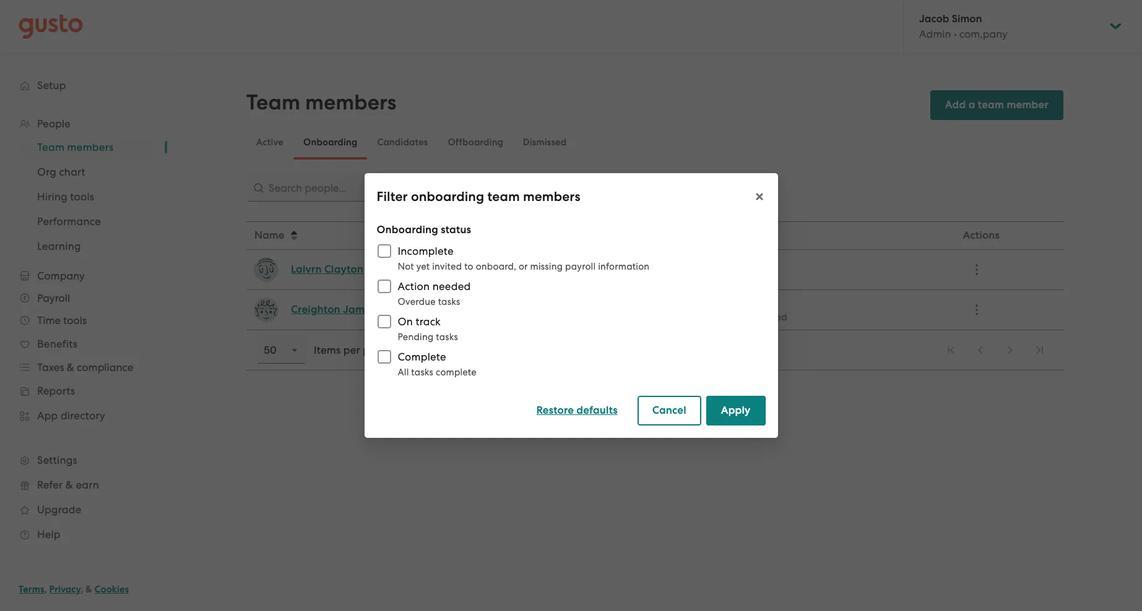 Task type: locate. For each thing, give the bounding box(es) containing it.
onboarding down team members
[[304, 137, 358, 148]]

laivrn clayton
[[291, 263, 364, 276]]

candidates
[[377, 137, 428, 148]]

0 vertical spatial onboarding
[[304, 137, 358, 148]]

0 vertical spatial team
[[978, 98, 1005, 111]]

members
[[305, 90, 396, 115], [523, 189, 581, 205]]

privacy link
[[49, 585, 81, 596]]

team for onboarding
[[488, 189, 520, 205]]

0 horizontal spatial onboarding
[[304, 137, 358, 148]]

cookies
[[95, 585, 129, 596]]

members inside onboarding people filters dialog
[[523, 189, 581, 205]]

filter
[[377, 189, 408, 205]]

action
[[398, 281, 430, 293]]

pending tasks
[[398, 332, 458, 343]]

onboarding up status
[[411, 189, 484, 205]]

dec 15
[[539, 264, 573, 276]]

home image
[[19, 14, 83, 39]]

0 horizontal spatial ,
[[44, 585, 47, 596]]

terms
[[19, 585, 44, 596]]

2 , from the left
[[81, 585, 83, 596]]

grid
[[246, 222, 1064, 331]]

tasks down needed
[[438, 297, 460, 308]]

1 vertical spatial team
[[488, 189, 520, 205]]

onboarding inside dialog
[[411, 189, 484, 205]]

offboarding
[[448, 137, 504, 148]]

page navigation element
[[246, 330, 1064, 371]]

1 vertical spatial members
[[523, 189, 581, 205]]

name button
[[247, 223, 531, 249]]

team inside button
[[978, 98, 1005, 111]]

all tasks complete
[[398, 367, 477, 378]]

onboarding inside dialog
[[377, 224, 439, 237]]

team members tab list
[[246, 125, 1064, 160]]

on
[[398, 316, 413, 328]]

tasks down track
[[436, 332, 458, 343]]

1 horizontal spatial onboarding
[[687, 312, 738, 323]]

onboarding button
[[294, 128, 368, 157]]

onboarding for onboarding
[[304, 137, 358, 148]]

onboarding
[[304, 137, 358, 148], [377, 224, 439, 237]]

Action needed checkbox
[[371, 273, 398, 300]]

0 vertical spatial tasks
[[438, 297, 460, 308]]

all
[[398, 367, 409, 378]]

onboarding up incomplete at top left
[[377, 224, 439, 237]]

creighton james link
[[291, 303, 376, 318]]

0 vertical spatial onboarding
[[411, 189, 484, 205]]

1 horizontal spatial onboarding
[[377, 224, 439, 237]]

1 horizontal spatial team
[[978, 98, 1005, 111]]

add a team member
[[945, 98, 1049, 111]]

complete
[[436, 367, 477, 378]]

dismissed button
[[513, 128, 577, 157]]

active button
[[246, 128, 294, 157]]

onboarding inside button
[[304, 137, 358, 148]]

self onboarding not started
[[669, 312, 787, 323]]

0 horizontal spatial onboarding
[[411, 189, 484, 205]]

0 horizontal spatial team
[[488, 189, 520, 205]]

tasks down "complete"
[[411, 367, 434, 378]]

not yet invited to onboard, or missing payroll information
[[398, 261, 650, 272]]

onboarding inside grid
[[687, 312, 738, 323]]

team right the a
[[978, 98, 1005, 111]]

tasks
[[438, 297, 460, 308], [436, 332, 458, 343], [411, 367, 434, 378]]

list
[[938, 337, 1054, 364]]

1 vertical spatial onboarding
[[687, 312, 738, 323]]

or
[[519, 261, 528, 272]]

overdue
[[398, 297, 436, 308]]

laivrn
[[291, 263, 322, 276]]

offboarding button
[[438, 128, 513, 157]]

1 horizontal spatial members
[[523, 189, 581, 205]]

members down the dismissed
[[523, 189, 581, 205]]

restore
[[537, 404, 574, 417]]

team inside onboarding people filters dialog
[[488, 189, 520, 205]]

,
[[44, 585, 47, 596], [81, 585, 83, 596]]

onboard,
[[476, 261, 517, 272]]

members up onboarding button
[[305, 90, 396, 115]]

, left &
[[81, 585, 83, 596]]

Search people... field
[[246, 175, 509, 202]]

1 horizontal spatial ,
[[81, 585, 83, 596]]

team
[[978, 98, 1005, 111], [488, 189, 520, 205]]

, left privacy
[[44, 585, 47, 596]]

0 vertical spatial members
[[305, 90, 396, 115]]

add a team member button
[[931, 90, 1064, 120]]

pending
[[398, 332, 434, 343]]

add
[[945, 98, 966, 111]]

Complete checkbox
[[371, 344, 398, 371]]

a
[[969, 98, 976, 111]]

onboarding for onboarding status
[[377, 224, 439, 237]]

&
[[86, 585, 92, 596]]

onboarding status
[[377, 224, 471, 237]]

team left new notifications icon
[[488, 189, 520, 205]]

tasks for needed
[[438, 297, 460, 308]]

1 vertical spatial tasks
[[436, 332, 458, 343]]

onboarding left not
[[687, 312, 738, 323]]

action needed
[[398, 281, 471, 293]]

missing
[[530, 261, 563, 272]]

1 vertical spatial onboarding
[[377, 224, 439, 237]]

list inside page navigation element
[[938, 337, 1054, 364]]

payroll
[[565, 261, 596, 272]]

onboarding
[[411, 189, 484, 205], [687, 312, 738, 323]]

account menu element
[[904, 0, 1124, 53]]

2 vertical spatial tasks
[[411, 367, 434, 378]]



Task type: describe. For each thing, give the bounding box(es) containing it.
filter onboarding team members
[[377, 189, 581, 205]]

team members
[[246, 90, 396, 115]]

defaults
[[577, 404, 618, 417]]

candidates button
[[368, 128, 438, 157]]

yet
[[417, 261, 430, 272]]

dismissed
[[523, 137, 567, 148]]

terms link
[[19, 585, 44, 596]]

terms , privacy , & cookies
[[19, 585, 129, 596]]

not
[[740, 312, 755, 323]]

onboarding for self
[[687, 312, 738, 323]]

grid containing name
[[246, 222, 1064, 331]]

apply
[[721, 404, 751, 417]]

status
[[441, 224, 471, 237]]

track
[[416, 316, 441, 328]]

laivrn clayton link
[[291, 263, 364, 277]]

items per page
[[314, 344, 389, 357]]

onboarding for filter
[[411, 189, 484, 205]]

items
[[314, 344, 341, 357]]

tasks for track
[[436, 332, 458, 343]]

self
[[669, 312, 685, 323]]

team for a
[[978, 98, 1005, 111]]

dec
[[539, 264, 558, 276]]

on track
[[398, 316, 441, 328]]

page
[[363, 344, 389, 357]]

cancel button
[[638, 396, 702, 426]]

incomplete
[[398, 245, 454, 258]]

creighton james's avatar image
[[254, 298, 279, 323]]

member
[[1007, 98, 1049, 111]]

information
[[598, 261, 650, 272]]

Incomplete checkbox
[[371, 238, 398, 265]]

restore defaults button
[[522, 396, 633, 426]]

On track checkbox
[[371, 308, 398, 336]]

invited
[[432, 261, 462, 272]]

restore defaults
[[537, 404, 618, 417]]

team
[[246, 90, 300, 115]]

onboarding people filters dialog
[[364, 173, 778, 438]]

laivrn clayton's avatar image
[[254, 258, 279, 282]]

to
[[465, 261, 474, 272]]

apply button
[[706, 396, 766, 426]]

1 , from the left
[[44, 585, 47, 596]]

james
[[343, 303, 376, 316]]

per
[[344, 344, 360, 357]]

new notifications image
[[524, 182, 536, 194]]

not
[[398, 261, 414, 272]]

privacy
[[49, 585, 81, 596]]

cookies button
[[95, 583, 129, 598]]

needed
[[433, 281, 471, 293]]

new notifications image
[[524, 182, 536, 194]]

0 horizontal spatial members
[[305, 90, 396, 115]]

complete
[[398, 351, 446, 364]]

active
[[256, 137, 284, 148]]

creighton
[[291, 303, 341, 316]]

15
[[560, 264, 573, 276]]

name
[[255, 229, 285, 242]]

cancel
[[653, 404, 687, 417]]

creighton james
[[291, 303, 376, 316]]

overdue tasks
[[398, 297, 460, 308]]

started
[[757, 312, 787, 323]]

clayton
[[324, 263, 364, 276]]



Task type: vqa. For each thing, say whether or not it's contained in the screenshot.
by to the top
no



